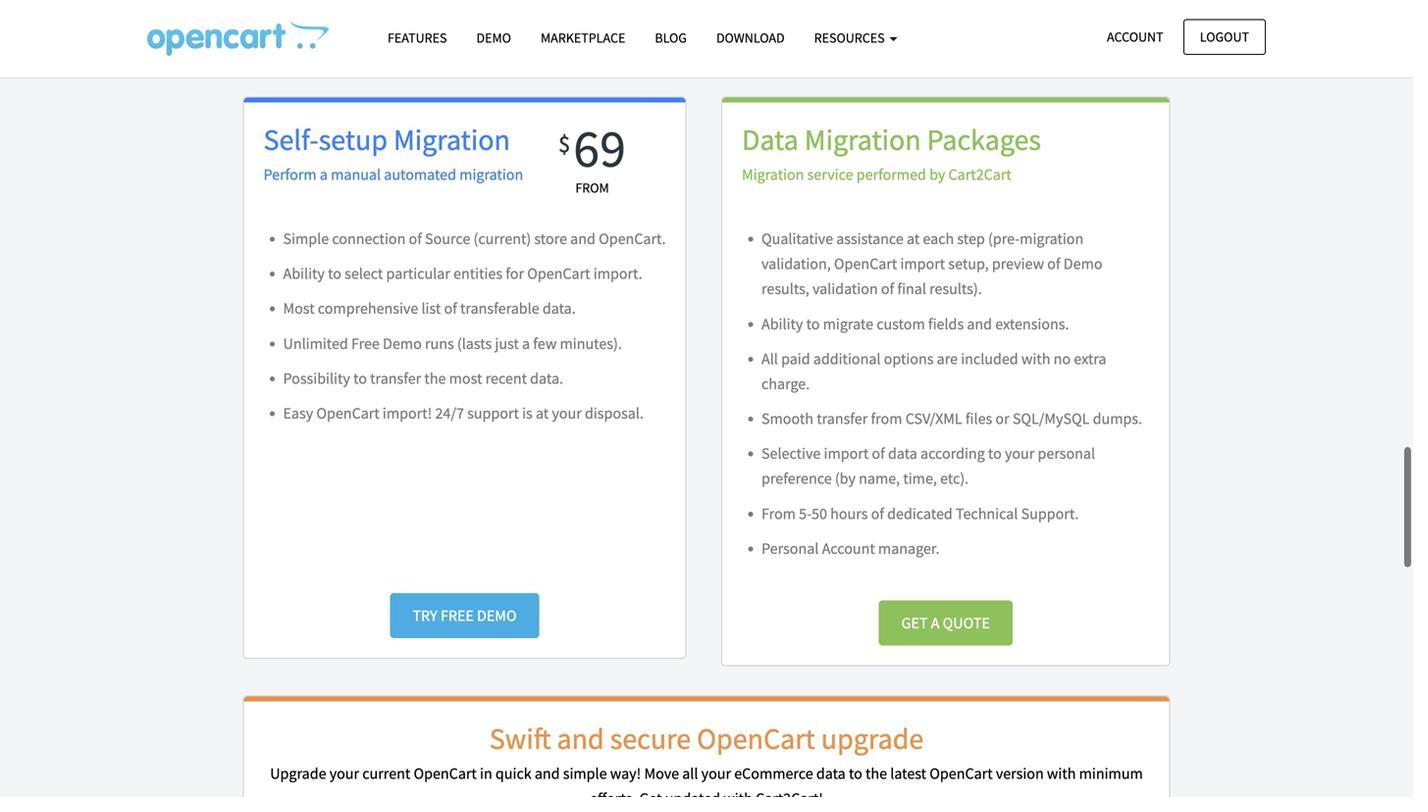 Task type: vqa. For each thing, say whether or not it's contained in the screenshot.
Free
yes



Task type: locate. For each thing, give the bounding box(es) containing it.
according
[[921, 444, 985, 464]]

0 horizontal spatial free
[[351, 334, 380, 354]]

entities
[[453, 264, 503, 284]]

secure
[[610, 721, 691, 758]]

free down comprehensive
[[351, 334, 380, 354]]

are
[[937, 349, 958, 369]]

data
[[888, 444, 918, 464], [816, 765, 846, 784]]

a left "few"
[[522, 334, 530, 354]]

data up time,
[[888, 444, 918, 464]]

opencart down possibility
[[316, 404, 380, 423]]

migration up (current)
[[460, 165, 523, 184]]

import up the 'final'
[[900, 254, 945, 274]]

0 horizontal spatial the
[[424, 369, 446, 389]]

blog
[[655, 29, 687, 47]]

to right possibility
[[353, 369, 367, 389]]

ability to select particular entities for opencart import.
[[283, 264, 642, 284]]

a left manual at the top left
[[320, 165, 328, 184]]

swift and secure opencart upgrade upgrade your current opencart in quick and simple way! move all your ecommerce data to the latest opencart version with minimum efforts. get updated with cart2cart!
[[270, 721, 1143, 798]]

1 vertical spatial migration
[[1020, 229, 1084, 249]]

the left most
[[424, 369, 446, 389]]

files
[[966, 409, 992, 429]]

try free demo
[[413, 607, 517, 626]]

opencart - cart2cart migration image
[[147, 21, 329, 56]]

free for try
[[441, 607, 474, 626]]

import!
[[383, 404, 432, 423]]

name,
[[859, 469, 900, 489]]

minutes).
[[560, 334, 622, 354]]

0 vertical spatial import
[[900, 254, 945, 274]]

of inside the "selective import of data according to your personal preference (by name, time, etc)."
[[872, 444, 885, 464]]

data. down "few"
[[530, 369, 563, 389]]

import.
[[594, 264, 642, 284]]

(pre-
[[988, 229, 1020, 249]]

step
[[957, 229, 985, 249]]

transferable
[[460, 299, 539, 319]]

from
[[575, 179, 609, 197]]

opencart right latest
[[930, 765, 993, 784]]

1 horizontal spatial account
[[1107, 28, 1164, 46]]

setup,
[[948, 254, 989, 274]]

transfer up import!
[[370, 369, 421, 389]]

data. up "few"
[[543, 299, 576, 319]]

personal account manager.
[[762, 539, 940, 559]]

1 horizontal spatial get
[[902, 614, 928, 634]]

your
[[552, 404, 582, 423], [1005, 444, 1035, 464], [329, 765, 359, 784], [701, 765, 731, 784]]

to left "migrate"
[[806, 314, 820, 334]]

1 vertical spatial import
[[824, 444, 869, 464]]

import inside the "selective import of data according to your personal preference (by name, time, etc)."
[[824, 444, 869, 464]]

your down or
[[1005, 444, 1035, 464]]

resources
[[814, 29, 888, 47]]

transfer left from
[[817, 409, 868, 429]]

the
[[424, 369, 446, 389], [866, 765, 887, 784]]

download link
[[702, 21, 800, 55]]

1 vertical spatial the
[[866, 765, 887, 784]]

0 horizontal spatial ability
[[283, 264, 325, 284]]

upgrade
[[270, 765, 326, 784]]

performed
[[857, 165, 926, 184]]

marketplace link
[[526, 21, 640, 55]]

time,
[[903, 469, 937, 489]]

1 vertical spatial at
[[536, 404, 549, 423]]

migration up preview
[[1020, 229, 1084, 249]]

account down hours
[[822, 539, 875, 559]]

opencart inside "qualitative assistance at each step (pre-migration validation, opencart import setup, preview of demo results, validation of final results)."
[[834, 254, 897, 274]]

manual
[[331, 165, 381, 184]]

data up 'cart2cart!'
[[816, 765, 846, 784]]

opencart.
[[599, 229, 666, 249]]

options
[[884, 349, 934, 369]]

1 vertical spatial data
[[816, 765, 846, 784]]

get left the a
[[902, 614, 928, 634]]

get inside swift and secure opencart upgrade upgrade your current opencart in quick and simple way! move all your ecommerce data to the latest opencart version with minimum efforts. get updated with cart2cart!
[[639, 790, 662, 798]]

import up (by in the bottom right of the page
[[824, 444, 869, 464]]

your left current
[[329, 765, 359, 784]]

1 vertical spatial transfer
[[817, 409, 868, 429]]

to inside the "selective import of data according to your personal preference (by name, time, etc)."
[[988, 444, 1002, 464]]

to inside swift and secure opencart upgrade upgrade your current opencart in quick and simple way! move all your ecommerce data to the latest opencart version with minimum efforts. get updated with cart2cart!
[[849, 765, 863, 784]]

0 vertical spatial free
[[351, 334, 380, 354]]

1 horizontal spatial a
[[522, 334, 530, 354]]

self-
[[264, 121, 319, 158]]

to down the upgrade
[[849, 765, 863, 784]]

1 horizontal spatial ability
[[762, 314, 803, 334]]

and right fields
[[967, 314, 992, 334]]

version
[[996, 765, 1044, 784]]

free right try
[[441, 607, 474, 626]]

and right store
[[570, 229, 596, 249]]

simple
[[563, 765, 607, 784]]

logout link
[[1183, 19, 1266, 55]]

get down move
[[639, 790, 662, 798]]

all paid additional options are included with no extra charge.
[[762, 349, 1107, 394]]

is
[[522, 404, 533, 423]]

select
[[345, 264, 383, 284]]

0 horizontal spatial data
[[816, 765, 846, 784]]

with down ecommerce
[[724, 790, 753, 798]]

download
[[716, 29, 785, 47]]

data
[[742, 121, 799, 158]]

features
[[388, 29, 447, 47]]

of right list at the top left of the page
[[444, 299, 457, 319]]

data inside swift and secure opencart upgrade upgrade your current opencart in quick and simple way! move all your ecommerce data to the latest opencart version with minimum efforts. get updated with cart2cart!
[[816, 765, 846, 784]]

easy opencart import! 24/7 support is at your disposal.
[[283, 404, 644, 423]]

1 horizontal spatial data
[[888, 444, 918, 464]]

ability down simple
[[283, 264, 325, 284]]

1 horizontal spatial migration
[[1020, 229, 1084, 249]]

to for transfer
[[353, 369, 367, 389]]

1 vertical spatial account
[[822, 539, 875, 559]]

way!
[[610, 765, 641, 784]]

0 vertical spatial data.
[[543, 299, 576, 319]]

1 horizontal spatial at
[[907, 229, 920, 249]]

at
[[907, 229, 920, 249], [536, 404, 549, 423]]

to left select
[[328, 264, 341, 284]]

of left the source
[[409, 229, 422, 249]]

ability
[[283, 264, 325, 284], [762, 314, 803, 334]]

self-setup migration
[[264, 121, 510, 158]]

few
[[533, 334, 557, 354]]

migration
[[394, 121, 510, 158], [805, 121, 921, 158], [742, 165, 804, 184]]

results,
[[762, 279, 809, 299]]

to down or
[[988, 444, 1002, 464]]

particular
[[386, 264, 450, 284]]

opencart left in
[[414, 765, 477, 784]]

migration up performed
[[805, 121, 921, 158]]

qualitative assistance at each step (pre-migration validation, opencart import setup, preview of demo results, validation of final results).
[[762, 229, 1103, 299]]

0 vertical spatial with
[[1022, 349, 1051, 369]]

of up the name,
[[872, 444, 885, 464]]

1 vertical spatial ability
[[762, 314, 803, 334]]

0 horizontal spatial import
[[824, 444, 869, 464]]

1 horizontal spatial the
[[866, 765, 887, 784]]

the left latest
[[866, 765, 887, 784]]

the inside swift and secure opencart upgrade upgrade your current opencart in quick and simple way! move all your ecommerce data to the latest opencart version with minimum efforts. get updated with cart2cart!
[[866, 765, 887, 784]]

0 vertical spatial account
[[1107, 28, 1164, 46]]

(current)
[[474, 229, 531, 249]]

migration
[[460, 165, 523, 184], [1020, 229, 1084, 249]]

preview
[[992, 254, 1044, 274]]

with left no
[[1022, 349, 1051, 369]]

and right quick
[[535, 765, 560, 784]]

with right version
[[1047, 765, 1076, 784]]

0 vertical spatial transfer
[[370, 369, 421, 389]]

1 horizontal spatial import
[[900, 254, 945, 274]]

0 vertical spatial a
[[320, 165, 328, 184]]

opencart
[[834, 254, 897, 274], [527, 264, 590, 284], [316, 404, 380, 423], [697, 721, 815, 758], [414, 765, 477, 784], [930, 765, 993, 784]]

a
[[931, 614, 940, 634]]

extensions.
[[995, 314, 1069, 334]]

store
[[534, 229, 567, 249]]

data migration packages migration service performed by cart2cart
[[742, 121, 1041, 184]]

at left each
[[907, 229, 920, 249]]

hours
[[830, 504, 868, 524]]

1 vertical spatial data.
[[530, 369, 563, 389]]

opencart down 'assistance'
[[834, 254, 897, 274]]

try free demo link
[[390, 594, 539, 639]]

0 vertical spatial migration
[[460, 165, 523, 184]]

at inside "qualitative assistance at each step (pre-migration validation, opencart import setup, preview of demo results, validation of final results)."
[[907, 229, 920, 249]]

cart2cart!
[[756, 790, 823, 798]]

list
[[422, 299, 441, 319]]

1 vertical spatial get
[[639, 790, 662, 798]]

0 horizontal spatial at
[[536, 404, 549, 423]]

demo
[[477, 29, 511, 47], [1064, 254, 1103, 274], [383, 334, 422, 354], [477, 607, 517, 626]]

0 horizontal spatial transfer
[[370, 369, 421, 389]]

1 horizontal spatial transfer
[[817, 409, 868, 429]]

assistance
[[836, 229, 904, 249]]

0 vertical spatial data
[[888, 444, 918, 464]]

data.
[[543, 299, 576, 319], [530, 369, 563, 389]]

0 vertical spatial the
[[424, 369, 446, 389]]

results).
[[930, 279, 982, 299]]

0 vertical spatial at
[[907, 229, 920, 249]]

connection
[[332, 229, 406, 249]]

1 vertical spatial free
[[441, 607, 474, 626]]

of right preview
[[1047, 254, 1061, 274]]

data inside the "selective import of data according to your personal preference (by name, time, etc)."
[[888, 444, 918, 464]]

personal
[[1038, 444, 1095, 464]]

0 horizontal spatial get
[[639, 790, 662, 798]]

demo right preview
[[1064, 254, 1103, 274]]

account left "logout"
[[1107, 28, 1164, 46]]

at right is
[[536, 404, 549, 423]]

0 vertical spatial ability
[[283, 264, 325, 284]]

1 horizontal spatial free
[[441, 607, 474, 626]]

ability down results,
[[762, 314, 803, 334]]

by
[[930, 165, 945, 184]]



Task type: describe. For each thing, give the bounding box(es) containing it.
account link
[[1090, 19, 1180, 55]]

technical
[[956, 504, 1018, 524]]

paid
[[781, 349, 810, 369]]

possibility to transfer the most recent data.
[[283, 369, 563, 389]]

get a quote link
[[879, 601, 1013, 646]]

of right hours
[[871, 504, 884, 524]]

most
[[449, 369, 482, 389]]

disposal.
[[585, 404, 644, 423]]

support.
[[1021, 504, 1079, 524]]

final
[[897, 279, 926, 299]]

dumps.
[[1093, 409, 1142, 429]]

or
[[996, 409, 1010, 429]]

2 vertical spatial with
[[724, 790, 753, 798]]

charge.
[[762, 374, 810, 394]]

get a quote
[[902, 614, 990, 634]]

setup
[[319, 121, 388, 158]]

ability for ability to select particular entities for opencart import.
[[283, 264, 325, 284]]

efforts.
[[590, 790, 636, 798]]

unlimited free demo runs (lasts just a few minutes).
[[283, 334, 622, 354]]

updated
[[665, 790, 720, 798]]

of left the 'final'
[[881, 279, 894, 299]]

fields
[[928, 314, 964, 334]]

dedicated
[[887, 504, 953, 524]]

try
[[413, 607, 437, 626]]

0 horizontal spatial account
[[822, 539, 875, 559]]

minimum
[[1079, 765, 1143, 784]]

unlimited
[[283, 334, 348, 354]]

to for select
[[328, 264, 341, 284]]

validation
[[813, 279, 878, 299]]

migration up automated
[[394, 121, 510, 158]]

demo left runs on the left of page
[[383, 334, 422, 354]]

marketplace
[[541, 29, 626, 47]]

quick
[[496, 765, 532, 784]]

0 horizontal spatial a
[[320, 165, 328, 184]]

opencart up ecommerce
[[697, 721, 815, 758]]

all
[[762, 349, 778, 369]]

migration down data
[[742, 165, 804, 184]]

free for unlimited
[[351, 334, 380, 354]]

import inside "qualitative assistance at each step (pre-migration validation, opencart import setup, preview of demo results, validation of final results)."
[[900, 254, 945, 274]]

0 vertical spatial get
[[902, 614, 928, 634]]

and up simple
[[557, 721, 604, 758]]

recent
[[485, 369, 527, 389]]

your right all
[[701, 765, 731, 784]]

preference
[[762, 469, 832, 489]]

cart2cart
[[949, 165, 1012, 184]]

5-
[[799, 504, 812, 524]]

features link
[[373, 21, 462, 55]]

50
[[812, 504, 827, 524]]

simple
[[283, 229, 329, 249]]

upgrade
[[821, 721, 924, 758]]

custom
[[877, 314, 925, 334]]

1 vertical spatial a
[[522, 334, 530, 354]]

etc).
[[940, 469, 969, 489]]

most
[[283, 299, 315, 319]]

demo right try
[[477, 607, 517, 626]]

perform a manual automated migration
[[264, 165, 523, 184]]

migration inside "qualitative assistance at each step (pre-migration validation, opencart import setup, preview of demo results, validation of final results)."
[[1020, 229, 1084, 249]]

just
[[495, 334, 519, 354]]

qualitative
[[762, 229, 833, 249]]

demo inside "qualitative assistance at each step (pre-migration validation, opencart import setup, preview of demo results, validation of final results)."
[[1064, 254, 1103, 274]]

from 5-50 hours of dedicated technical support.
[[762, 504, 1079, 524]]

possibility
[[283, 369, 350, 389]]

sql/mysql
[[1013, 409, 1090, 429]]

all
[[682, 765, 698, 784]]

resources link
[[800, 21, 912, 55]]

most comprehensive list of transferable data.
[[283, 299, 576, 319]]

additional
[[813, 349, 881, 369]]

smooth transfer from csv/xml files or sql/mysql dumps.
[[762, 409, 1142, 429]]

each
[[923, 229, 954, 249]]

csv/xml
[[906, 409, 963, 429]]

1 vertical spatial with
[[1047, 765, 1076, 784]]

extra
[[1074, 349, 1107, 369]]

selective import of data according to your personal preference (by name, time, etc).
[[762, 444, 1095, 489]]

simple connection of source (current) store and opencart.
[[283, 229, 666, 249]]

0 horizontal spatial migration
[[460, 165, 523, 184]]

packages
[[927, 121, 1041, 158]]

demo right features
[[477, 29, 511, 47]]

(lasts
[[457, 334, 492, 354]]

selective
[[762, 444, 821, 464]]

ability to migrate custom fields and extensions.
[[762, 314, 1069, 334]]

opencart down store
[[527, 264, 590, 284]]

ability for ability to migrate custom fields and extensions.
[[762, 314, 803, 334]]

move
[[644, 765, 679, 784]]

to for migrate
[[806, 314, 820, 334]]

support
[[467, 404, 519, 423]]

your right is
[[552, 404, 582, 423]]

(by
[[835, 469, 856, 489]]

current
[[362, 765, 411, 784]]

with inside all paid additional options are included with no extra charge.
[[1022, 349, 1051, 369]]

$
[[559, 129, 570, 158]]

personal
[[762, 539, 819, 559]]

logout
[[1200, 28, 1249, 46]]

your inside the "selective import of data according to your personal preference (by name, time, etc)."
[[1005, 444, 1035, 464]]

ecommerce
[[734, 765, 813, 784]]

automated
[[384, 165, 456, 184]]

validation,
[[762, 254, 831, 274]]

in
[[480, 765, 492, 784]]

for
[[506, 264, 524, 284]]

migrate
[[823, 314, 874, 334]]



